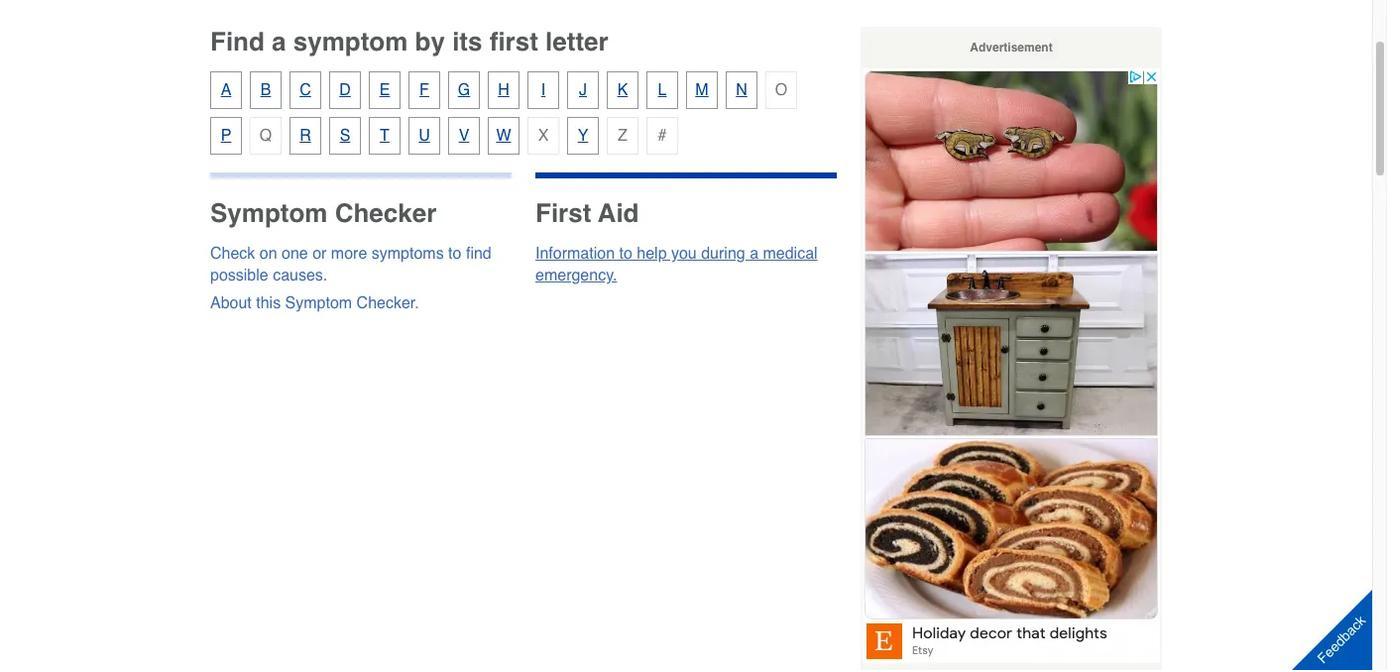 Task type: locate. For each thing, give the bounding box(es) containing it.
advertisement region
[[863, 68, 1161, 665]]

symptom
[[293, 27, 408, 57]]

c
[[300, 81, 311, 99]]

i
[[541, 81, 546, 99]]

f
[[420, 81, 429, 99]]

1 vertical spatial a
[[750, 245, 759, 263]]

c link
[[290, 71, 321, 109]]

s link
[[329, 117, 361, 155]]

g link
[[448, 71, 480, 109]]

its
[[453, 27, 483, 57]]

advertisement
[[971, 41, 1053, 55]]

a
[[221, 81, 231, 99]]

find
[[466, 245, 492, 263]]

causes.
[[273, 267, 328, 285]]

#
[[658, 127, 667, 145]]

on
[[260, 245, 277, 263]]

2 to from the left
[[620, 245, 633, 263]]

j link
[[567, 71, 599, 109]]

s
[[340, 127, 351, 145]]

1 horizontal spatial a
[[750, 245, 759, 263]]

1 vertical spatial symptom
[[285, 295, 352, 312]]

main content
[[210, 27, 837, 362]]

emergency.
[[536, 267, 617, 285]]

e link
[[369, 71, 401, 109]]

m link
[[686, 71, 718, 109]]

to
[[448, 245, 462, 263], [620, 245, 633, 263]]

symptom up on
[[210, 198, 328, 228]]

symptoms
[[372, 245, 444, 263]]

k link
[[607, 71, 639, 109]]

information
[[536, 245, 615, 263]]

u
[[419, 127, 430, 145]]

symptom
[[210, 198, 328, 228], [285, 295, 352, 312]]

a inside information to help you during a medical emergency.
[[750, 245, 759, 263]]

feedback
[[1315, 613, 1369, 667]]

1 horizontal spatial to
[[620, 245, 633, 263]]

a link
[[210, 71, 242, 109]]

k
[[618, 81, 628, 99]]

0 horizontal spatial to
[[448, 245, 462, 263]]

to left find
[[448, 245, 462, 263]]

a right during
[[750, 245, 759, 263]]

d
[[339, 81, 351, 99]]

a
[[272, 27, 286, 57], [750, 245, 759, 263]]

1 to from the left
[[448, 245, 462, 263]]

b link
[[250, 71, 282, 109]]

a right find
[[272, 27, 286, 57]]

medical
[[763, 245, 818, 263]]

h link
[[488, 71, 520, 109]]

t link
[[369, 117, 401, 155]]

o
[[776, 81, 788, 99]]

0 horizontal spatial a
[[272, 27, 286, 57]]

symptom down causes.
[[285, 295, 352, 312]]

p
[[221, 127, 231, 145]]

symptom checker
[[210, 198, 437, 228]]

0 vertical spatial symptom
[[210, 198, 328, 228]]

i link
[[528, 71, 559, 109]]

letter
[[546, 27, 609, 57]]

to left help
[[620, 245, 633, 263]]

one
[[282, 245, 308, 263]]

n
[[736, 81, 748, 99]]

check on one or more symptoms to find possible causes. link
[[210, 245, 492, 285]]

about
[[210, 295, 252, 312]]

more
[[331, 245, 367, 263]]

or
[[313, 245, 327, 263]]

d link
[[329, 71, 361, 109]]



Task type: describe. For each thing, give the bounding box(es) containing it.
e
[[380, 81, 390, 99]]

g
[[458, 81, 470, 99]]

this
[[256, 295, 281, 312]]

to inside information to help you during a medical emergency.
[[620, 245, 633, 263]]

t
[[380, 127, 390, 145]]

f link
[[409, 71, 440, 109]]

r link
[[290, 117, 321, 155]]

you
[[672, 245, 697, 263]]

help
[[637, 245, 667, 263]]

v link
[[448, 117, 480, 155]]

p link
[[210, 117, 242, 155]]

l
[[658, 81, 667, 99]]

by
[[415, 27, 445, 57]]

first aid
[[536, 198, 639, 228]]

information to help you during a medical emergency.
[[536, 245, 818, 285]]

y link
[[567, 117, 599, 155]]

checker.
[[357, 295, 419, 312]]

w
[[496, 127, 511, 145]]

x
[[538, 127, 549, 145]]

m
[[696, 81, 709, 99]]

find
[[210, 27, 265, 57]]

feedback button
[[1276, 574, 1388, 671]]

first
[[536, 198, 592, 228]]

n link
[[726, 71, 758, 109]]

check on one or more symptoms to find possible causes. about this symptom checker.
[[210, 245, 492, 312]]

during
[[702, 245, 746, 263]]

0 vertical spatial a
[[272, 27, 286, 57]]

w link
[[488, 117, 520, 155]]

aid
[[598, 198, 639, 228]]

possible
[[210, 267, 269, 285]]

find a symptom by its first letter
[[210, 27, 609, 57]]

y
[[578, 127, 589, 145]]

checker
[[335, 198, 437, 228]]

v
[[459, 127, 470, 145]]

u link
[[409, 117, 440, 155]]

h
[[498, 81, 510, 99]]

to inside check on one or more symptoms to find possible causes. about this symptom checker.
[[448, 245, 462, 263]]

z
[[618, 127, 628, 145]]

b
[[261, 81, 271, 99]]

about this symptom checker. link
[[210, 295, 419, 312]]

l link
[[647, 71, 679, 109]]

r
[[300, 127, 311, 145]]

main content containing find a symptom by its first letter
[[210, 27, 837, 362]]

symptom inside check on one or more symptoms to find possible causes. about this symptom checker.
[[285, 295, 352, 312]]

q
[[260, 127, 272, 145]]

check
[[210, 245, 255, 263]]

j
[[579, 81, 587, 99]]

first
[[490, 27, 538, 57]]



Task type: vqa. For each thing, say whether or not it's contained in the screenshot.
Feedback BUTTON
yes



